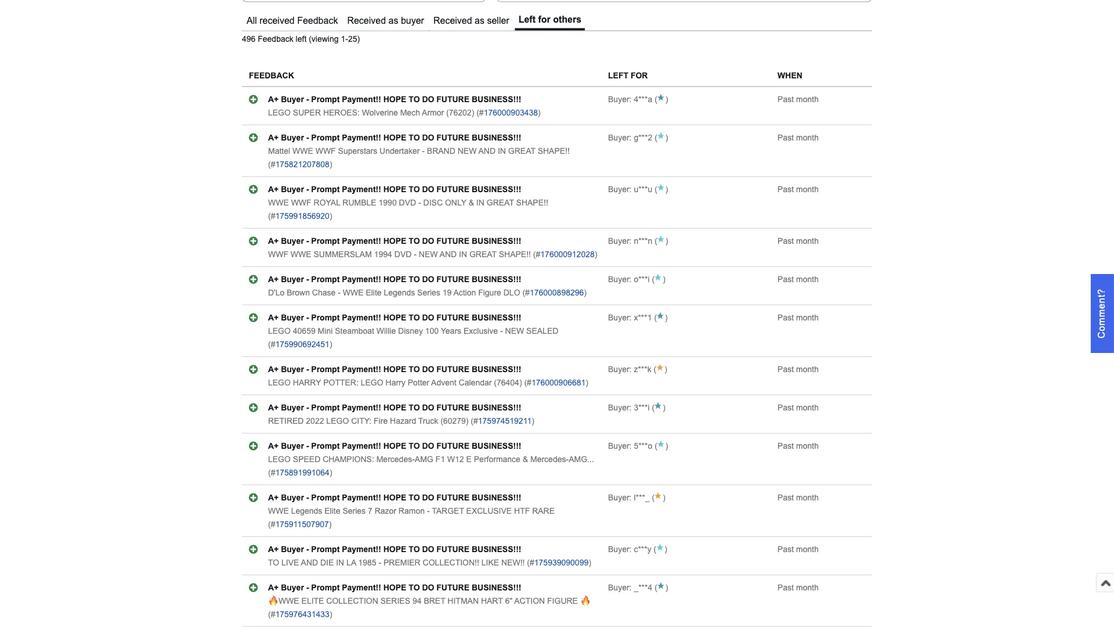 Task type: describe. For each thing, give the bounding box(es) containing it.
buyer inside the "a+ buyer - prompt payment!!  hope to do future business!!! wwf wwe summerslam 1994 dvd - new and in great shape!! (# 176000912028 )"
[[281, 237, 304, 246]]

12 business!!! from the top
[[472, 583, 522, 592]]

received for received as seller
[[434, 16, 472, 26]]

razor
[[375, 507, 397, 516]]

175991856920 link
[[275, 212, 330, 221]]

1 mercedes- from the left
[[377, 455, 415, 464]]

6 future from the top
[[437, 313, 470, 322]]

10 payment!! from the top
[[342, 493, 381, 502]]

feedback left for buyer. element for wwf wwe summerslam 1994 dvd - new and in great shape!! (#
[[608, 237, 653, 246]]

a+ inside a+ buyer - prompt payment!!  hope to do future business!!! retired 2022 lego city: fire hazard truck (60279) (# 175974519211 )
[[268, 403, 279, 412]]

3 business!!! from the top
[[472, 185, 522, 194]]

to up 'wwe wwf royal rumble 1990 dvd - disc only & in great shape!! (#'
[[409, 185, 420, 194]]

business!!! inside a+ buyer - prompt payment!!  hope to do future business!!! d'lo brown chase - wwe elite legends series 19 action figure dlo (# 176000898296 )
[[472, 275, 522, 284]]

(# inside lego speed champions: mercedes-amg f1 w12 e performance & mercedes-amg... (#
[[268, 468, 275, 477]]

past month for g***2
[[778, 133, 819, 142]]

- down 175821207808 ) at top left
[[306, 185, 309, 194]]

2 mercedes- from the left
[[531, 455, 569, 464]]

figure
[[548, 597, 578, 606]]

a+ buyer - prompt payment!!  hope to do future business!!! for series
[[268, 583, 522, 592]]

past for buyer: 4***a
[[778, 95, 794, 104]]

month for buyer: 5***o
[[797, 442, 819, 451]]

buyer: 4***a
[[608, 95, 653, 104]]

(# inside a+ buyer - prompt payment!!  hope to do future business!!! d'lo brown chase - wwe elite legends series 19 action figure dlo (# 176000898296 )
[[523, 288, 530, 297]]

z***k
[[634, 365, 652, 374]]

a+ buyer - prompt payment!!  hope to do future business!!! element for 175939090099
[[268, 545, 522, 554]]

10 business!!! from the top
[[472, 493, 522, 502]]

buyer: 3***i
[[608, 403, 650, 412]]

month for buyer: z***k
[[797, 365, 819, 374]]

for
[[538, 14, 551, 25]]

elite inside wwe legends elite series 7 razor ramon - target exclusive htf rare (#
[[325, 507, 341, 516]]

10 future from the top
[[437, 493, 470, 502]]

feedback left for buyer. element for mattel wwe wwf superstars undertaker - brand new and in great shape!! (#
[[608, 133, 653, 142]]

(# inside the "a+ buyer - prompt payment!!  hope to do future business!!! wwf wwe summerslam 1994 dvd - new and in great shape!! (# 176000912028 )"
[[533, 250, 541, 259]]

176000912028 link
[[541, 250, 595, 259]]

potter
[[408, 378, 430, 387]]

(# inside the mattel wwe wwf superstars undertaker - brand new and in great shape!! (#
[[268, 160, 275, 169]]

( for buyer: x***1
[[652, 313, 657, 322]]

collection
[[326, 597, 378, 606]]

buyer inside a+ buyer - prompt payment!!  hope to do future business!!! d'lo brown chase - wwe elite legends series 19 action figure dlo (# 176000898296 )
[[281, 275, 304, 284]]

elite inside a+ buyer - prompt payment!!  hope to do future business!!! d'lo brown chase - wwe elite legends series 19 action figure dlo (# 176000898296 )
[[366, 288, 382, 297]]

payment!! inside a+ buyer - prompt payment!!  hope to do future business!!! lego harry potter: lego harry potter advent calendar (76404) (# 176000906681 )
[[342, 365, 381, 374]]

harry
[[293, 378, 321, 387]]

lego left harry on the left of page
[[361, 378, 384, 387]]

a+ buyer - prompt payment!!  hope to do future business!!! element for 175990692451
[[268, 313, 522, 322]]

175974519211
[[478, 417, 532, 426]]

city:
[[351, 417, 372, 426]]

hope inside a+ buyer - prompt payment!!  hope to do future business!!! d'lo brown chase - wwe elite legends series 19 action figure dlo (# 176000898296 )
[[384, 275, 407, 284]]

o***i
[[634, 275, 650, 284]]

a+ buyer - prompt payment!!  hope to do future business!!! element for 175976431433
[[268, 583, 522, 592]]

prompt inside a+ buyer - prompt payment!!  hope to do future business!!! d'lo brown chase - wwe elite legends series 19 action figure dlo (# 176000898296 )
[[311, 275, 340, 284]]

feedback left for buyer. element for 🔥 wwe elite collection series 94 bret hitman hart 6" action figure 🔥 (#
[[608, 583, 653, 592]]

- inside a+ buyer - prompt payment!!  hope to do future business!!! retired 2022 lego city: fire hazard truck (60279) (# 175974519211 )
[[306, 403, 309, 412]]

12 prompt from the top
[[311, 583, 340, 592]]

175991856920 )
[[275, 212, 332, 221]]

advent
[[431, 378, 457, 387]]

to inside a+ buyer - prompt payment!!  hope to do future business!!! retired 2022 lego city: fire hazard truck (60279) (# 175974519211 )
[[409, 403, 420, 412]]

buyer: g***2
[[608, 133, 653, 142]]

truck
[[419, 417, 439, 426]]

496 feedback left (viewing 1-25)
[[242, 35, 360, 44]]

lego inside 'lego 40659  mini steamboat willie disney 100 years exclusive - new sealed (#'
[[268, 327, 291, 336]]

3 future from the top
[[437, 185, 470, 194]]

w12
[[448, 455, 464, 464]]

past month for x***1
[[778, 313, 819, 322]]

(# inside a+ buyer - prompt payment!!  hope to do future business!!! to live and die in la 1985 - premier collection!! like new!! (# 175939090099 )
[[527, 558, 535, 567]]

a+ inside a+ buyer - prompt payment!!  hope to do future business!!! lego super heroes: wolverine mech armor (76202) (# 176000903438 )
[[268, 95, 279, 104]]

left for
[[608, 72, 648, 81]]

175891991064
[[275, 468, 330, 477]]

) inside a+ buyer - prompt payment!!  hope to do future business!!! lego harry potter: lego harry potter advent calendar (76404) (# 176000906681 )
[[586, 378, 589, 387]]

buyer: _***4
[[608, 583, 653, 592]]

future inside a+ buyer - prompt payment!!  hope to do future business!!! d'lo brown chase - wwe elite legends series 19 action figure dlo (# 176000898296 )
[[437, 275, 470, 284]]

past for buyer: _***4
[[778, 583, 794, 592]]

month for buyer: n***n
[[797, 237, 819, 246]]

in inside a+ buyer - prompt payment!!  hope to do future business!!! to live and die in la 1985 - premier collection!! like new!! (# 175939090099 )
[[336, 558, 344, 567]]

to left live
[[268, 558, 279, 567]]

prompt inside a+ buyer - prompt payment!!  hope to do future business!!! to live and die in la 1985 - premier collection!! like new!! (# 175939090099 )
[[311, 545, 340, 554]]

buyer: for buyer: 4***a
[[608, 95, 632, 104]]

past month element for l***_
[[778, 493, 819, 502]]

buyer: for buyer: l***_
[[608, 493, 632, 502]]

- up brown
[[306, 275, 309, 284]]

175911507907 link
[[275, 520, 329, 529]]

past for buyer: c***y
[[778, 545, 794, 554]]

lego inside a+ buyer - prompt payment!!  hope to do future business!!! lego super heroes: wolverine mech armor (76202) (# 176000903438 )
[[268, 108, 291, 117]]

9 buyer from the top
[[281, 442, 304, 451]]

176000903438
[[484, 108, 538, 117]]

175976431433 )
[[275, 610, 332, 619]]

payment!! inside the "a+ buyer - prompt payment!!  hope to do future business!!! wwf wwe summerslam 1994 dvd - new and in great shape!! (# 176000912028 )"
[[342, 237, 381, 246]]

amg...
[[569, 455, 594, 464]]

6 prompt from the top
[[311, 313, 340, 322]]

10 prompt from the top
[[311, 493, 340, 502]]

dvd inside 'wwe wwf royal rumble 1990 dvd - disc only & in great shape!! (#'
[[399, 198, 416, 207]]

buyer: for buyer: u***u
[[608, 185, 632, 194]]

- down 175911507907 ) at the bottom
[[306, 545, 309, 554]]

6 buyer from the top
[[281, 313, 304, 322]]

( for buyer: 4***a
[[653, 95, 658, 104]]

1 🔥 from the left
[[268, 597, 276, 606]]

ramon
[[399, 507, 425, 516]]

received as buyer
[[347, 16, 424, 26]]

to up premier in the bottom left of the page
[[409, 545, 420, 554]]

month for buyer: 3***i
[[797, 403, 819, 412]]

hope inside a+ buyer - prompt payment!!  hope to do future business!!! retired 2022 lego city: fire hazard truck (60279) (# 175974519211 )
[[384, 403, 407, 412]]

175821207808 )
[[275, 160, 332, 169]]

12 future from the top
[[437, 583, 470, 592]]

figure
[[479, 288, 502, 297]]

(# inside a+ buyer - prompt payment!!  hope to do future business!!! retired 2022 lego city: fire hazard truck (60279) (# 175974519211 )
[[471, 417, 478, 426]]

to up "94"
[[409, 583, 420, 592]]

2022
[[306, 417, 324, 426]]

to up disney
[[409, 313, 420, 322]]

business!!! inside a+ buyer - prompt payment!!  hope to do future business!!! to live and die in la 1985 - premier collection!! like new!! (# 175939090099 )
[[472, 545, 522, 554]]

feedback left for buyer. element for wwe legends elite series 7 razor ramon - target exclusive htf rare (#
[[608, 493, 650, 502]]

wwe inside 'wwe wwf royal rumble 1990 dvd - disc only & in great shape!! (#'
[[268, 198, 289, 207]]

prompt inside a+ buyer - prompt payment!!  hope to do future business!!! lego harry potter: lego harry potter advent calendar (76404) (# 176000906681 )
[[311, 365, 340, 374]]

(# inside a+ buyer - prompt payment!!  hope to do future business!!! lego super heroes: wolverine mech armor (76202) (# 176000903438 )
[[477, 108, 484, 117]]

a+ buyer - prompt payment!!  hope to do future business!!! retired 2022 lego city: fire hazard truck (60279) (# 175974519211 )
[[268, 403, 535, 426]]

legends inside wwe legends elite series 7 razor ramon - target exclusive htf rare (#
[[291, 507, 322, 516]]

left
[[296, 35, 307, 44]]

chase
[[312, 288, 336, 297]]

to up the amg
[[409, 442, 420, 451]]

harry
[[386, 378, 406, 387]]

10 do from the top
[[422, 493, 435, 502]]

to up the ramon
[[409, 493, 420, 502]]

prompt inside a+ buyer - prompt payment!!  hope to do future business!!! lego super heroes: wolverine mech armor (76202) (# 176000903438 )
[[311, 95, 340, 104]]

3 buyer from the top
[[281, 185, 304, 194]]

) inside a+ buyer - prompt payment!!  hope to do future business!!! to live and die in la 1985 - premier collection!! like new!! (# 175939090099 )
[[589, 558, 592, 567]]

10 buyer from the top
[[281, 493, 304, 502]]

feedback inside button
[[297, 16, 338, 26]]

wwf inside 'wwe wwf royal rumble 1990 dvd - disc only & in great shape!! (#'
[[291, 198, 312, 207]]

a+ buyer - prompt payment!!  hope to do future business!!! element for 175821207808
[[268, 133, 522, 142]]

176000906681 link
[[532, 378, 586, 387]]

- down 175991856920 )
[[306, 237, 309, 246]]

9 future from the top
[[437, 442, 470, 451]]

past for buyer: u***u
[[778, 185, 794, 194]]

month for buyer: g***2
[[797, 133, 819, 142]]

3***i
[[634, 403, 650, 412]]

a+ buyer - prompt payment!!  hope to do future business!!! element for 175974519211
[[268, 403, 522, 412]]

6 hope from the top
[[384, 313, 407, 322]]

( for buyer: 5***o
[[653, 442, 658, 451]]

past month for o***i
[[778, 275, 819, 284]]

mech
[[400, 108, 420, 117]]

) inside a+ buyer - prompt payment!!  hope to do future business!!! d'lo brown chase - wwe elite legends series 19 action figure dlo (# 176000898296 )
[[584, 288, 587, 297]]

superstars
[[338, 147, 378, 156]]

175976431433
[[275, 610, 330, 619]]

12 buyer from the top
[[281, 583, 304, 592]]

wwe inside the mattel wwe wwf superstars undertaker - brand new and in great shape!! (#
[[293, 147, 313, 156]]

do inside a+ buyer - prompt payment!!  hope to do future business!!! lego super heroes: wolverine mech armor (76202) (# 176000903438 )
[[422, 95, 435, 104]]

month for buyer: 4***a
[[797, 95, 819, 104]]

shape!! inside 'wwe wwf royal rumble 1990 dvd - disc only & in great shape!! (#'
[[516, 198, 549, 207]]

to up undertaker
[[409, 133, 420, 142]]

series
[[381, 597, 411, 606]]

past for buyer: l***_
[[778, 493, 794, 502]]

past for buyer: g***2
[[778, 133, 794, 142]]

175991856920
[[275, 212, 330, 221]]

do inside a+ buyer - prompt payment!!  hope to do future business!!! lego harry potter: lego harry potter advent calendar (76404) (# 176000906681 )
[[422, 365, 435, 374]]

9 business!!! from the top
[[472, 442, 522, 451]]

past month for u***u
[[778, 185, 819, 194]]

exclusive
[[467, 507, 512, 516]]

175911507907 )
[[275, 520, 332, 529]]

a+ buyer - prompt payment!!  hope to do future business!!! lego harry potter: lego harry potter advent calendar (76404) (# 176000906681 )
[[268, 365, 589, 387]]

n***n
[[634, 237, 653, 246]]

- up 40659 on the left bottom of the page
[[306, 313, 309, 322]]

wwe wwf royal rumble 1990 dvd - disc only & in great shape!! (#
[[268, 198, 549, 221]]

a+ buyer - prompt payment!!  hope to do future business!!! element for 175891991064
[[268, 442, 522, 451]]

1985
[[358, 558, 377, 567]]

bret
[[424, 597, 446, 606]]

6 business!!! from the top
[[472, 313, 522, 322]]

6 do from the top
[[422, 313, 435, 322]]

175974519211 link
[[478, 417, 532, 426]]

e
[[467, 455, 472, 464]]

all received feedback button
[[243, 11, 342, 31]]

2 prompt from the top
[[311, 133, 340, 142]]

received as seller
[[434, 16, 510, 26]]

in inside 'wwe wwf royal rumble 1990 dvd - disc only & in great shape!! (#'
[[477, 198, 485, 207]]

past month for 3***i
[[778, 403, 819, 412]]

received for received as buyer
[[347, 16, 386, 26]]

2 payment!! from the top
[[342, 133, 381, 142]]

(76202)
[[447, 108, 475, 117]]

9 do from the top
[[422, 442, 435, 451]]

prompt inside the "a+ buyer - prompt payment!!  hope to do future business!!! wwf wwe summerslam 1994 dvd - new and in great shape!! (# 176000912028 )"
[[311, 237, 340, 246]]

buyer
[[401, 16, 424, 26]]

3 do from the top
[[422, 185, 435, 194]]

mini
[[318, 327, 333, 336]]

speed
[[293, 455, 321, 464]]

2 hope from the top
[[384, 133, 407, 142]]

_***4
[[634, 583, 653, 592]]

buyer: for buyer: n***n
[[608, 237, 632, 246]]

6 payment!! from the top
[[342, 313, 381, 322]]

175891991064 )
[[275, 468, 332, 477]]

a+ buyer - prompt payment!!  hope to do future business!!! lego super heroes: wolverine mech armor (76202) (# 176000903438 )
[[268, 95, 541, 117]]

feedback left for buyer. element for retired 2022 lego city: fire hazard truck (60279) (#
[[608, 403, 650, 412]]

performance
[[474, 455, 521, 464]]

wwe inside a+ buyer - prompt payment!!  hope to do future business!!! d'lo brown chase - wwe elite legends series 19 action figure dlo (# 176000898296 )
[[343, 288, 364, 297]]

lego 40659  mini steamboat willie disney 100 years exclusive - new sealed (#
[[268, 327, 559, 349]]

a+ buyer - prompt payment!!  hope to do future business!!! for willie
[[268, 313, 522, 322]]

3 payment!! from the top
[[342, 185, 381, 194]]

buyer: for buyer: 3***i
[[608, 403, 632, 412]]

wwf inside the "a+ buyer - prompt payment!!  hope to do future business!!! wwf wwe summerslam 1994 dvd - new and in great shape!! (# 176000912028 )"
[[268, 250, 289, 259]]

left for others
[[519, 14, 582, 25]]

hazard
[[390, 417, 416, 426]]

3 a+ from the top
[[268, 185, 279, 194]]

a+ buyer - prompt payment!!  hope to do future business!!! for undertaker
[[268, 133, 522, 142]]

mattel wwe wwf superstars undertaker - brand new and in great shape!! (#
[[268, 147, 570, 169]]

past month for l***_
[[778, 493, 819, 502]]

( for buyer: c***y
[[652, 545, 657, 554]]

future inside a+ buyer - prompt payment!!  hope to do future business!!! to live and die in la 1985 - premier collection!! like new!! (# 175939090099 )
[[437, 545, 470, 554]]

htf
[[514, 507, 530, 516]]

left for others button
[[515, 11, 585, 31]]

- inside a+ buyer - prompt payment!!  hope to do future business!!! lego super heroes: wolverine mech armor (76202) (# 176000903438 )
[[306, 95, 309, 104]]

9 prompt from the top
[[311, 442, 340, 451]]

- up elite
[[306, 583, 309, 592]]

left
[[608, 72, 629, 81]]

3 prompt from the top
[[311, 185, 340, 194]]

19
[[443, 288, 452, 297]]

3 hope from the top
[[384, 185, 407, 194]]

9 a+ from the top
[[268, 442, 279, 451]]

to inside the "a+ buyer - prompt payment!!  hope to do future business!!! wwf wwe summerslam 1994 dvd - new and in great shape!! (# 176000912028 )"
[[409, 237, 420, 246]]

business!!! inside a+ buyer - prompt payment!!  hope to do future business!!! lego harry potter: lego harry potter advent calendar (76404) (# 176000906681 )
[[472, 365, 522, 374]]

2 a+ from the top
[[268, 133, 279, 142]]

buyer: for buyer: _***4
[[608, 583, 632, 592]]

- down 175891991064 ) on the bottom left
[[306, 493, 309, 502]]

6 a+ from the top
[[268, 313, 279, 322]]

a+ buyer - prompt payment!!  hope to do future business!!! wwf wwe summerslam 1994 dvd - new and in great shape!! (# 176000912028 )
[[268, 237, 598, 259]]

feedback left for buyer. element for wwe wwf royal rumble 1990 dvd - disc only & in great shape!! (#
[[608, 185, 653, 194]]

action
[[454, 288, 476, 297]]

sealed
[[527, 327, 559, 336]]

past month element for 3***i
[[778, 403, 819, 412]]

buyer: for buyer: x***1
[[608, 313, 632, 322]]

future inside a+ buyer - prompt payment!!  hope to do future business!!! lego super heroes: wolverine mech armor (76202) (# 176000903438 )
[[437, 95, 470, 104]]

past month element for 4***a
[[778, 95, 819, 104]]

la
[[347, 558, 356, 567]]

& for in
[[469, 198, 474, 207]]

175990692451 link
[[275, 340, 330, 349]]

month for buyer: c***y
[[797, 545, 819, 554]]

years
[[441, 327, 462, 336]]

wolverine
[[362, 108, 398, 117]]

buyer: o***i
[[608, 275, 650, 284]]

a+ buyer - prompt payment!!  hope to do future business!!! for amg
[[268, 442, 522, 451]]

past for buyer: z***k
[[778, 365, 794, 374]]

wwe legends elite series 7 razor ramon - target exclusive htf rare (#
[[268, 507, 555, 529]]

buyer inside a+ buyer - prompt payment!!  hope to do future business!!! retired 2022 lego city: fire hazard truck (60279) (# 175974519211 )
[[281, 403, 304, 412]]

do inside a+ buyer - prompt payment!!  hope to do future business!!! to live and die in la 1985 - premier collection!! like new!! (# 175939090099 )
[[422, 545, 435, 554]]

past month for c***y
[[778, 545, 819, 554]]

buyer: for buyer: z***k
[[608, 365, 632, 374]]

feedback left for buyer. element for to live and die in la 1985 - premier collection!! like new!! (#
[[608, 545, 652, 554]]

( for buyer: 3***i
[[650, 403, 655, 412]]

496
[[242, 35, 256, 44]]

- inside 'wwe wwf royal rumble 1990 dvd - disc only & in great shape!! (#'
[[419, 198, 421, 207]]

past month element for _***4
[[778, 583, 819, 592]]

a+ buyer - prompt payment!!  hope to do future business!!! element for 176000906681
[[268, 365, 522, 374]]

brand
[[427, 147, 456, 156]]

lego left harry
[[268, 378, 291, 387]]



Task type: vqa. For each thing, say whether or not it's contained in the screenshot.


Task type: locate. For each thing, give the bounding box(es) containing it.
8 future from the top
[[437, 403, 470, 412]]

feedback left for buyer. element containing buyer: n***n
[[608, 237, 653, 246]]

future up collection!!
[[437, 545, 470, 554]]

month for buyer: o***i
[[797, 275, 819, 284]]

175821207808 link
[[275, 160, 330, 169]]

wwf inside the mattel wwe wwf superstars undertaker - brand new and in great shape!! (#
[[316, 147, 336, 156]]

0 horizontal spatial feedback
[[258, 35, 294, 44]]

2 horizontal spatial wwf
[[316, 147, 336, 156]]

buyer: left 3***i
[[608, 403, 632, 412]]

as for seller
[[475, 16, 485, 26]]

great inside the "a+ buyer - prompt payment!!  hope to do future business!!! wwf wwe summerslam 1994 dvd - new and in great shape!! (# 176000912028 )"
[[470, 250, 497, 259]]

received as seller button
[[430, 11, 513, 31]]

brown
[[287, 288, 310, 297]]

a+ up retired
[[268, 403, 279, 412]]

past month element for u***u
[[778, 185, 819, 194]]

great up figure
[[470, 250, 497, 259]]

mercedes- down hazard
[[377, 455, 415, 464]]

feedback left for buyer. element containing buyer: g***2
[[608, 133, 653, 142]]

4 past from the top
[[778, 237, 794, 246]]

as
[[389, 16, 399, 26], [475, 16, 485, 26]]

11 business!!! from the top
[[472, 545, 522, 554]]

buyer: x***1
[[608, 313, 652, 322]]

buyer: left x***1
[[608, 313, 632, 322]]

1 vertical spatial dvd
[[395, 250, 412, 259]]

8 buyer: from the top
[[608, 403, 632, 412]]

5 a+ from the top
[[268, 275, 279, 284]]

2 vertical spatial shape!!
[[499, 250, 531, 259]]

1 horizontal spatial mercedes-
[[531, 455, 569, 464]]

- inside 'lego 40659  mini steamboat willie disney 100 years exclusive - new sealed (#'
[[500, 327, 503, 336]]

4 a+ from the top
[[268, 237, 279, 246]]

175990692451
[[275, 340, 330, 349]]

2 business!!! from the top
[[472, 133, 522, 142]]

0 horizontal spatial received
[[347, 16, 386, 26]]

as for buyer
[[389, 16, 399, 26]]

10 past month from the top
[[778, 493, 819, 502]]

176000912028
[[541, 250, 595, 259]]

0 horizontal spatial legends
[[291, 507, 322, 516]]

future down only
[[437, 237, 470, 246]]

1 payment!! from the top
[[342, 95, 381, 104]]

0 vertical spatial legends
[[384, 288, 415, 297]]

wwe inside wwe legends elite series 7 razor ramon - target exclusive htf rare (#
[[268, 507, 289, 516]]

2 horizontal spatial and
[[479, 147, 496, 156]]

in inside the mattel wwe wwf superstars undertaker - brand new and in great shape!! (#
[[498, 147, 506, 156]]

1 a+ buyer - prompt payment!!  hope to do future business!!! element from the top
[[268, 95, 522, 104]]

2 vertical spatial new
[[505, 327, 524, 336]]

payment!! inside a+ buyer - prompt payment!!  hope to do future business!!! lego super heroes: wolverine mech armor (76202) (# 176000903438 )
[[342, 95, 381, 104]]

past month element for n***n
[[778, 237, 819, 246]]

11 past month from the top
[[778, 545, 819, 554]]

0 horizontal spatial as
[[389, 16, 399, 26]]

month
[[797, 95, 819, 104], [797, 133, 819, 142], [797, 185, 819, 194], [797, 237, 819, 246], [797, 275, 819, 284], [797, 313, 819, 322], [797, 365, 819, 374], [797, 403, 819, 412], [797, 442, 819, 451], [797, 493, 819, 502], [797, 545, 819, 554], [797, 583, 819, 592]]

175939090099 link
[[535, 558, 589, 567]]

past month for _***4
[[778, 583, 819, 592]]

) inside a+ buyer - prompt payment!!  hope to do future business!!! lego super heroes: wolverine mech armor (76202) (# 176000903438 )
[[538, 108, 541, 117]]

- up super
[[306, 95, 309, 104]]

wwe inside the "a+ buyer - prompt payment!!  hope to do future business!!! wwf wwe summerslam 1994 dvd - new and in great shape!! (# 176000912028 )"
[[291, 250, 312, 259]]

past month for z***k
[[778, 365, 819, 374]]

new left sealed
[[505, 327, 524, 336]]

100
[[425, 327, 439, 336]]

- left the "brand"
[[422, 147, 425, 156]]

lego inside a+ buyer - prompt payment!!  hope to do future business!!! retired 2022 lego city: fire hazard truck (60279) (# 175974519211 )
[[327, 417, 349, 426]]

11 a+ from the top
[[268, 545, 279, 554]]

past month element for x***1
[[778, 313, 819, 322]]

feedback left for buyer. element up buyer: n***n
[[608, 185, 653, 194]]

feedback left for buyer. element containing buyer: 3***i
[[608, 403, 650, 412]]

do inside a+ buyer - prompt payment!!  hope to do future business!!! d'lo brown chase - wwe elite legends series 19 action figure dlo (# 176000898296 )
[[422, 275, 435, 284]]

&
[[469, 198, 474, 207], [523, 455, 528, 464]]

payment!! up wolverine
[[342, 95, 381, 104]]

& inside 'wwe wwf royal rumble 1990 dvd - disc only & in great shape!! (#'
[[469, 198, 474, 207]]

payment!! up city:
[[342, 403, 381, 412]]

future up the years
[[437, 313, 470, 322]]

11 past month element from the top
[[778, 545, 819, 554]]

feedback left for buyer. element containing buyer: z***k
[[608, 365, 652, 374]]

payment!! inside a+ buyer - prompt payment!!  hope to do future business!!! retired 2022 lego city: fire hazard truck (60279) (# 175974519211 )
[[342, 403, 381, 412]]

9 past from the top
[[778, 442, 794, 451]]

3 a+ buyer - prompt payment!!  hope to do future business!!! element from the top
[[268, 185, 522, 194]]

past month
[[778, 95, 819, 104], [778, 133, 819, 142], [778, 185, 819, 194], [778, 237, 819, 246], [778, 275, 819, 284], [778, 313, 819, 322], [778, 365, 819, 374], [778, 403, 819, 412], [778, 442, 819, 451], [778, 493, 819, 502], [778, 545, 819, 554], [778, 583, 819, 592]]

0 horizontal spatial &
[[469, 198, 474, 207]]

hope inside the "a+ buyer - prompt payment!!  hope to do future business!!! wwf wwe summerslam 1994 dvd - new and in great shape!! (# 176000912028 )"
[[384, 237, 407, 246]]

in inside the "a+ buyer - prompt payment!!  hope to do future business!!! wwf wwe summerslam 1994 dvd - new and in great shape!! (# 176000912028 )"
[[459, 250, 467, 259]]

11 prompt from the top
[[311, 545, 340, 554]]

received up 25)
[[347, 16, 386, 26]]

buyer: z***k
[[608, 365, 652, 374]]

feedback left for buyer. element for lego 40659  mini steamboat willie disney 100 years exclusive - new sealed (#
[[608, 313, 652, 322]]

0 vertical spatial and
[[479, 147, 496, 156]]

in right only
[[477, 198, 485, 207]]

past month for 5***o
[[778, 442, 819, 451]]

3 buyer: from the top
[[608, 185, 632, 194]]

5 a+ buyer - prompt payment!!  hope to do future business!!! element from the top
[[268, 275, 522, 284]]

8 buyer from the top
[[281, 403, 304, 412]]

176000903438 link
[[484, 108, 538, 117]]

(60279)
[[441, 417, 469, 426]]

2 a+ buyer - prompt payment!!  hope to do future business!!! from the top
[[268, 185, 522, 194]]

month for buyer: u***u
[[797, 185, 819, 194]]

business!!! inside the "a+ buyer - prompt payment!!  hope to do future business!!! wwf wwe summerslam 1994 dvd - new and in great shape!! (# 176000912028 )"
[[472, 237, 522, 246]]

feedback left for buyer. element down buyer: 3***i
[[608, 442, 653, 451]]

(
[[653, 95, 658, 104], [653, 133, 658, 142], [653, 185, 658, 194], [653, 237, 658, 246], [650, 275, 655, 284], [652, 313, 657, 322], [652, 365, 657, 374], [650, 403, 655, 412], [653, 442, 658, 451], [650, 493, 655, 502], [652, 545, 657, 554], [653, 583, 658, 592]]

lego
[[268, 108, 291, 117], [268, 327, 291, 336], [268, 378, 291, 387], [361, 378, 384, 387], [327, 417, 349, 426], [268, 455, 291, 464]]

a+ inside a+ buyer - prompt payment!!  hope to do future business!!! d'lo brown chase - wwe elite legends series 19 action figure dlo (# 176000898296 )
[[268, 275, 279, 284]]

1 horizontal spatial new
[[458, 147, 477, 156]]

payment!! up steamboat
[[342, 313, 381, 322]]

and inside a+ buyer - prompt payment!!  hope to do future business!!! to live and die in la 1985 - premier collection!! like new!! (# 175939090099 )
[[301, 558, 318, 567]]

prompt inside a+ buyer - prompt payment!!  hope to do future business!!! retired 2022 lego city: fire hazard truck (60279) (# 175974519211 )
[[311, 403, 340, 412]]

0 horizontal spatial and
[[301, 558, 318, 567]]

past month element for g***2
[[778, 133, 819, 142]]

prompt up elite
[[311, 583, 340, 592]]

2 do from the top
[[422, 133, 435, 142]]

7 buyer: from the top
[[608, 365, 632, 374]]

1 horizontal spatial 🔥
[[581, 597, 589, 606]]

buyer: left 5***o on the bottom
[[608, 442, 632, 451]]

1 vertical spatial great
[[487, 198, 514, 207]]

7
[[368, 507, 373, 516]]

new inside 'lego 40659  mini steamboat willie disney 100 years exclusive - new sealed (#'
[[505, 327, 524, 336]]

past month element for c***y
[[778, 545, 819, 554]]

0 horizontal spatial new
[[419, 250, 438, 259]]

1 vertical spatial feedback
[[258, 35, 294, 44]]

8 a+ buyer - prompt payment!!  hope to do future business!!! element from the top
[[268, 403, 522, 412]]

all
[[247, 16, 257, 26]]

as left seller
[[475, 16, 485, 26]]

dvd right '1990'
[[399, 198, 416, 207]]

past month element for z***k
[[778, 365, 819, 374]]

5 month from the top
[[797, 275, 819, 284]]

received
[[260, 16, 295, 26]]

dlo
[[504, 288, 521, 297]]

7 buyer from the top
[[281, 365, 304, 374]]

heroes:
[[323, 108, 360, 117]]

a+ buyer - prompt payment!!  hope to do future business!!! element for 176000903438
[[268, 95, 522, 104]]

0 vertical spatial dvd
[[399, 198, 416, 207]]

wwe up 175821207808
[[293, 147, 313, 156]]

(# inside wwe legends elite series 7 razor ramon - target exclusive htf rare (#
[[268, 520, 275, 529]]

past month element
[[778, 95, 819, 104], [778, 133, 819, 142], [778, 185, 819, 194], [778, 237, 819, 246], [778, 275, 819, 284], [778, 313, 819, 322], [778, 365, 819, 374], [778, 403, 819, 412], [778, 442, 819, 451], [778, 493, 819, 502], [778, 545, 819, 554], [778, 583, 819, 592]]

🔥 right figure
[[581, 597, 589, 606]]

feedback left for buyer. element up buyer: x***1
[[608, 275, 650, 284]]

( for buyer: g***2
[[653, 133, 658, 142]]

1 horizontal spatial series
[[418, 288, 441, 297]]

( for buyer: l***_
[[650, 493, 655, 502]]

12 hope from the top
[[384, 583, 407, 592]]

176000906681
[[532, 378, 586, 387]]

a+ buyer - prompt payment!!  hope to do future business!!! element for 175911507907
[[268, 493, 522, 502]]

12 a+ buyer - prompt payment!!  hope to do future business!!! element from the top
[[268, 583, 522, 592]]

feedback left for buyer. element containing buyer: _***4
[[608, 583, 653, 592]]

legends
[[384, 288, 415, 297], [291, 507, 322, 516]]

& for mercedes-
[[523, 455, 528, 464]]

4 buyer from the top
[[281, 237, 304, 246]]

1 horizontal spatial elite
[[366, 288, 382, 297]]

0 horizontal spatial 🔥
[[268, 597, 276, 606]]

a+ down d'lo
[[268, 313, 279, 322]]

a+ buyer - prompt payment!!  hope to do future business!!! element down hazard
[[268, 442, 522, 451]]

1 future from the top
[[437, 95, 470, 104]]

1 vertical spatial new
[[419, 250, 438, 259]]

wwf
[[316, 147, 336, 156], [291, 198, 312, 207], [268, 250, 289, 259]]

series inside a+ buyer - prompt payment!!  hope to do future business!!! d'lo brown chase - wwe elite legends series 19 action figure dlo (# 176000898296 )
[[418, 288, 441, 297]]

176000898296
[[530, 288, 584, 297]]

a+ down retired
[[268, 442, 279, 451]]

prompt down heroes:
[[311, 133, 340, 142]]

feedback left for buyer. element containing buyer: c***y
[[608, 545, 652, 554]]

elite
[[366, 288, 382, 297], [325, 507, 341, 516]]

buyer inside a+ buyer - prompt payment!!  hope to do future business!!! lego harry potter: lego harry potter advent calendar (76404) (# 176000906681 )
[[281, 365, 304, 374]]

a+ buyer - prompt payment!!  hope to do future business!!! element up 1994
[[268, 237, 522, 246]]

potter:
[[323, 378, 359, 387]]

feedback left for buyer. element containing buyer: 5***o
[[608, 442, 653, 451]]

feedback left for buyer. element containing buyer: u***u
[[608, 185, 653, 194]]

a+ inside a+ buyer - prompt payment!!  hope to do future business!!! lego harry potter: lego harry potter advent calendar (76404) (# 176000906681 )
[[268, 365, 279, 374]]

hope down hazard
[[384, 442, 407, 451]]

4 past month from the top
[[778, 237, 819, 246]]

wwe
[[293, 147, 313, 156], [268, 198, 289, 207], [291, 250, 312, 259], [343, 288, 364, 297], [268, 507, 289, 516], [279, 597, 299, 606]]

9 past month from the top
[[778, 442, 819, 451]]

7 a+ from the top
[[268, 365, 279, 374]]

feedback left for buyer. element for d'lo brown chase - wwe elite legends series 19 action figure dlo (#
[[608, 275, 650, 284]]

9 feedback left for buyer. element from the top
[[608, 442, 653, 451]]

1994
[[374, 250, 392, 259]]

month for buyer: l***_
[[797, 493, 819, 502]]

2 a+ buyer - prompt payment!!  hope to do future business!!! element from the top
[[268, 133, 522, 142]]

and
[[479, 147, 496, 156], [440, 250, 457, 259], [301, 558, 318, 567]]

a+ buyer - prompt payment!!  hope to do future business!!! d'lo brown chase - wwe elite legends series 19 action figure dlo (# 176000898296 )
[[268, 275, 587, 297]]

- up 2022 at the left bottom of page
[[306, 403, 309, 412]]

0 vertical spatial shape!!
[[538, 147, 570, 156]]

left
[[519, 14, 536, 25]]

lego left super
[[268, 108, 291, 117]]

a+ buyer - prompt payment!!  hope to do future business!!! element for 176000912028
[[268, 237, 522, 246]]

- right 1985
[[379, 558, 381, 567]]

past for buyer: n***n
[[778, 237, 794, 246]]

1 vertical spatial and
[[440, 250, 457, 259]]

0 horizontal spatial elite
[[325, 507, 341, 516]]

do up the "brand"
[[422, 133, 435, 142]]

payment!!
[[342, 95, 381, 104], [342, 133, 381, 142], [342, 185, 381, 194], [342, 237, 381, 246], [342, 275, 381, 284], [342, 313, 381, 322], [342, 365, 381, 374], [342, 403, 381, 412], [342, 442, 381, 451], [342, 493, 381, 502], [342, 545, 381, 554], [342, 583, 381, 592]]

9 buyer: from the top
[[608, 442, 632, 451]]

5 future from the top
[[437, 275, 470, 284]]

feedback left for buyer. element down buyer: c***y
[[608, 583, 653, 592]]

future inside a+ buyer - prompt payment!!  hope to do future business!!! lego harry potter: lego harry potter advent calendar (76404) (# 176000906681 )
[[437, 365, 470, 374]]

175976431433 link
[[275, 610, 330, 619]]

left for element
[[608, 72, 648, 81]]

great inside the mattel wwe wwf superstars undertaker - brand new and in great shape!! (#
[[509, 147, 536, 156]]

(# inside 🔥 wwe elite collection series 94 bret hitman hart 6" action figure 🔥 (#
[[268, 610, 275, 619]]

buyer: c***y
[[608, 545, 652, 554]]

past month element for 5***o
[[778, 442, 819, 451]]

prompt up speed
[[311, 442, 340, 451]]

great down the 176000903438 link
[[509, 147, 536, 156]]

🔥 up 175976431433
[[268, 597, 276, 606]]

past for buyer: 3***i
[[778, 403, 794, 412]]

7 hope from the top
[[384, 365, 407, 374]]

3 a+ buyer - prompt payment!!  hope to do future business!!! from the top
[[268, 313, 522, 322]]

& inside lego speed champions: mercedes-amg f1 w12 e performance & mercedes-amg... (#
[[523, 455, 528, 464]]

buyer inside a+ buyer - prompt payment!!  hope to do future business!!! to live and die in la 1985 - premier collection!! like new!! (# 175939090099 )
[[281, 545, 304, 554]]

and inside the "a+ buyer - prompt payment!!  hope to do future business!!! wwf wwe summerslam 1994 dvd - new and in great shape!! (# 176000912028 )"
[[440, 250, 457, 259]]

1 horizontal spatial wwf
[[291, 198, 312, 207]]

retired
[[268, 417, 304, 426]]

1 horizontal spatial legends
[[384, 288, 415, 297]]

a+ buyer - prompt payment!!  hope to do future business!!! for 1990
[[268, 185, 522, 194]]

1 received from the left
[[347, 16, 386, 26]]

2 as from the left
[[475, 16, 485, 26]]

all received feedback
[[247, 16, 338, 26]]

1 vertical spatial wwf
[[291, 198, 312, 207]]

business!!! inside a+ buyer - prompt payment!!  hope to do future business!!! retired 2022 lego city: fire hazard truck (60279) (# 175974519211 )
[[472, 403, 522, 412]]

buyer: u***u
[[608, 185, 653, 194]]

1 a+ buyer - prompt payment!!  hope to do future business!!! from the top
[[268, 133, 522, 142]]

8 prompt from the top
[[311, 403, 340, 412]]

l***_
[[634, 493, 650, 502]]

0 vertical spatial wwf
[[316, 147, 336, 156]]

0 vertical spatial great
[[509, 147, 536, 156]]

0 vertical spatial new
[[458, 147, 477, 156]]

live
[[282, 558, 299, 567]]

( for buyer: o***i
[[650, 275, 655, 284]]

a+ buyer - prompt payment!!  hope to do future business!!! down hazard
[[268, 442, 522, 451]]

a+ inside the "a+ buyer - prompt payment!!  hope to do future business!!! wwf wwe summerslam 1994 dvd - new and in great shape!! (# 176000912028 )"
[[268, 237, 279, 246]]

a+ buyer - prompt payment!!  hope to do future business!!! up willie
[[268, 313, 522, 322]]

new inside the mattel wwe wwf superstars undertaker - brand new and in great shape!! (#
[[458, 147, 477, 156]]

prompt up the potter:
[[311, 365, 340, 374]]

buyer: n***n
[[608, 237, 653, 246]]

9 month from the top
[[797, 442, 819, 451]]

and inside the mattel wwe wwf superstars undertaker - brand new and in great shape!! (#
[[479, 147, 496, 156]]

hope inside a+ buyer - prompt payment!!  hope to do future business!!! lego harry potter: lego harry potter advent calendar (76404) (# 176000906681 )
[[384, 365, 407, 374]]

new up a+ buyer - prompt payment!!  hope to do future business!!! d'lo brown chase - wwe elite legends series 19 action figure dlo (# 176000898296 ) at the top of page
[[419, 250, 438, 259]]

shape!! inside the mattel wwe wwf superstars undertaker - brand new and in great shape!! (#
[[538, 147, 570, 156]]

9 a+ buyer - prompt payment!!  hope to do future business!!! element from the top
[[268, 442, 522, 451]]

- inside a+ buyer - prompt payment!!  hope to do future business!!! lego harry potter: lego harry potter advent calendar (76404) (# 176000906681 )
[[306, 365, 309, 374]]

11 future from the top
[[437, 545, 470, 554]]

received as buyer button
[[344, 11, 428, 31]]

a+ buyer - prompt payment!!  hope to do future business!!! element up series
[[268, 583, 522, 592]]

received
[[347, 16, 386, 26], [434, 16, 472, 26]]

hope inside a+ buyer - prompt payment!!  hope to do future business!!! lego super heroes: wolverine mech armor (76202) (# 176000903438 )
[[384, 95, 407, 104]]

hope up premier in the bottom left of the page
[[384, 545, 407, 554]]

past month for 4***a
[[778, 95, 819, 104]]

a+ up d'lo
[[268, 275, 279, 284]]

3 feedback left for buyer. element from the top
[[608, 185, 653, 194]]

payment!! up champions:
[[342, 442, 381, 451]]

10 hope from the top
[[384, 493, 407, 502]]

in down the 176000903438 link
[[498, 147, 506, 156]]

payment!! up 7
[[342, 493, 381, 502]]

( for buyer: u***u
[[653, 185, 658, 194]]

payment!! up the potter:
[[342, 365, 381, 374]]

(# inside 'lego 40659  mini steamboat willie disney 100 years exclusive - new sealed (#'
[[268, 340, 275, 349]]

(76404)
[[494, 378, 522, 387]]

buyer inside a+ buyer - prompt payment!!  hope to do future business!!! lego super heroes: wolverine mech armor (76202) (# 176000903438 )
[[281, 95, 304, 104]]

a+ buyer - prompt payment!!  hope to do future business!!! element for 176000898296
[[268, 275, 522, 284]]

when element
[[778, 72, 803, 81]]

future inside a+ buyer - prompt payment!!  hope to do future business!!! retired 2022 lego city: fire hazard truck (60279) (# 175974519211 )
[[437, 403, 470, 412]]

2 future from the top
[[437, 133, 470, 142]]

x***1
[[634, 313, 652, 322]]

2 received from the left
[[434, 16, 472, 26]]

2 horizontal spatial new
[[505, 327, 524, 336]]

steamboat
[[335, 327, 374, 336]]

7 prompt from the top
[[311, 365, 340, 374]]

4 business!!! from the top
[[472, 237, 522, 246]]

11 month from the top
[[797, 545, 819, 554]]

hope up '1990'
[[384, 185, 407, 194]]

12 do from the top
[[422, 583, 435, 592]]

1 month from the top
[[797, 95, 819, 104]]

2 vertical spatial great
[[470, 250, 497, 259]]

1 feedback left for buyer. element from the top
[[608, 95, 653, 104]]

premier
[[384, 558, 421, 567]]

0 vertical spatial &
[[469, 198, 474, 207]]

a+ inside a+ buyer - prompt payment!!  hope to do future business!!! to live and die in la 1985 - premier collection!! like new!! (# 175939090099 )
[[268, 545, 279, 554]]

and up a+ buyer - prompt payment!!  hope to do future business!!! d'lo brown chase - wwe elite legends series 19 action figure dlo (# 176000898296 ) at the top of page
[[440, 250, 457, 259]]

hope up wolverine
[[384, 95, 407, 104]]

buyer up live
[[281, 545, 304, 554]]

buyer up speed
[[281, 442, 304, 451]]

( for buyer: _***4
[[653, 583, 658, 592]]

business!!! inside a+ buyer - prompt payment!!  hope to do future business!!! lego super heroes: wolverine mech armor (76202) (# 176000903438 )
[[472, 95, 522, 104]]

past month for n***n
[[778, 237, 819, 246]]

feedback left for buyer. element containing buyer: o***i
[[608, 275, 650, 284]]

do up bret
[[422, 583, 435, 592]]

2 past from the top
[[778, 133, 794, 142]]

feedback left for buyer. element containing buyer: 4***a
[[608, 95, 653, 104]]

undertaker
[[380, 147, 420, 156]]

1 horizontal spatial and
[[440, 250, 457, 259]]

- right chase
[[338, 288, 341, 297]]

1 past from the top
[[778, 95, 794, 104]]

(# inside 'wwe wwf royal rumble 1990 dvd - disc only & in great shape!! (#'
[[268, 212, 275, 221]]

feedback left for buyer. element for lego speed champions: mercedes-amg f1 w12 e performance & mercedes-amg... (#
[[608, 442, 653, 451]]

a+ buyer - prompt payment!!  hope to do future business!!! element
[[268, 95, 522, 104], [268, 133, 522, 142], [268, 185, 522, 194], [268, 237, 522, 246], [268, 275, 522, 284], [268, 313, 522, 322], [268, 365, 522, 374], [268, 403, 522, 412], [268, 442, 522, 451], [268, 493, 522, 502], [268, 545, 522, 554], [268, 583, 522, 592]]

do up the amg
[[422, 442, 435, 451]]

feedback element
[[249, 72, 294, 81]]

175891991064 link
[[275, 468, 330, 477]]

11 hope from the top
[[384, 545, 407, 554]]

buyer down 175891991064
[[281, 493, 304, 502]]

new!!
[[502, 558, 525, 567]]

7 past from the top
[[778, 365, 794, 374]]

new
[[458, 147, 477, 156], [419, 250, 438, 259], [505, 327, 524, 336]]

past for buyer: 5***o
[[778, 442, 794, 451]]

like
[[482, 558, 499, 567]]

9 hope from the top
[[384, 442, 407, 451]]

hart
[[481, 597, 503, 606]]

buyer: for buyer: c***y
[[608, 545, 632, 554]]

25)
[[348, 35, 360, 44]]

to up potter
[[409, 365, 420, 374]]

5 past month from the top
[[778, 275, 819, 284]]

1 past month from the top
[[778, 95, 819, 104]]

prompt up die
[[311, 545, 340, 554]]

buyer: left 4***a on the right
[[608, 95, 632, 104]]

a+ buyer - prompt payment!!  hope to do future business!!! for 7
[[268, 493, 522, 502]]

dvd
[[399, 198, 416, 207], [395, 250, 412, 259]]

past month element for o***i
[[778, 275, 819, 284]]

1 vertical spatial series
[[343, 507, 366, 516]]

to inside a+ buyer - prompt payment!!  hope to do future business!!! lego super heroes: wolverine mech armor (76202) (# 176000903438 )
[[409, 95, 420, 104]]

feedback left for buyer. element containing buyer: x***1
[[608, 313, 652, 322]]

prompt
[[311, 95, 340, 104], [311, 133, 340, 142], [311, 185, 340, 194], [311, 237, 340, 246], [311, 275, 340, 284], [311, 313, 340, 322], [311, 365, 340, 374], [311, 403, 340, 412], [311, 442, 340, 451], [311, 493, 340, 502], [311, 545, 340, 554], [311, 583, 340, 592]]

5 a+ buyer - prompt payment!!  hope to do future business!!! from the top
[[268, 493, 522, 502]]

8 hope from the top
[[384, 403, 407, 412]]

10 a+ buyer - prompt payment!!  hope to do future business!!! element from the top
[[268, 493, 522, 502]]

buyer: left c***y
[[608, 545, 632, 554]]

feedback left for buyer. element up buyer: c***y
[[608, 493, 650, 502]]

a+ buyer - prompt payment!!  hope to do future business!!! element for 175991856920
[[268, 185, 522, 194]]

1 vertical spatial shape!!
[[516, 198, 549, 207]]

to inside a+ buyer - prompt payment!!  hope to do future business!!! d'lo brown chase - wwe elite legends series 19 action figure dlo (# 176000898296 )
[[409, 275, 420, 284]]

in left "la"
[[336, 558, 344, 567]]

2 vertical spatial and
[[301, 558, 318, 567]]

past for buyer: x***1
[[778, 313, 794, 322]]

- inside the mattel wwe wwf superstars undertaker - brand new and in great shape!! (#
[[422, 147, 425, 156]]

feedback left for buyer. element for lego harry potter: lego harry potter advent calendar (76404) (#
[[608, 365, 652, 374]]

1990
[[379, 198, 397, 207]]

- right 1994
[[414, 250, 417, 259]]

2 vertical spatial wwf
[[268, 250, 289, 259]]

0 horizontal spatial wwf
[[268, 250, 289, 259]]

received right buyer
[[434, 16, 472, 26]]

past for buyer: o***i
[[778, 275, 794, 284]]

(#
[[477, 108, 484, 117], [268, 160, 275, 169], [268, 212, 275, 221], [533, 250, 541, 259], [523, 288, 530, 297], [268, 340, 275, 349], [525, 378, 532, 387], [471, 417, 478, 426], [268, 468, 275, 477], [268, 520, 275, 529], [527, 558, 535, 567], [268, 610, 275, 619]]

0 horizontal spatial mercedes-
[[377, 455, 415, 464]]

do inside the "a+ buyer - prompt payment!!  hope to do future business!!! wwf wwe summerslam 1994 dvd - new and in great shape!! (# 176000912028 )"
[[422, 237, 435, 246]]

6 a+ buyer - prompt payment!!  hope to do future business!!! from the top
[[268, 583, 522, 592]]

to inside a+ buyer - prompt payment!!  hope to do future business!!! lego harry potter: lego harry potter advent calendar (76404) (# 176000906681 )
[[409, 365, 420, 374]]

shape!! inside the "a+ buyer - prompt payment!!  hope to do future business!!! wwf wwe summerslam 1994 dvd - new and in great shape!! (# 176000912028 )"
[[499, 250, 531, 259]]

- up speed
[[306, 442, 309, 451]]

0 vertical spatial feedback
[[297, 16, 338, 26]]

2 🔥 from the left
[[581, 597, 589, 606]]

hope up 1994
[[384, 237, 407, 246]]

175911507907
[[275, 520, 329, 529]]

5 feedback left for buyer. element from the top
[[608, 275, 650, 284]]

collection!!
[[423, 558, 479, 567]]

a+ buyer - prompt payment!!  hope to do future business!!! up '1990'
[[268, 185, 522, 194]]

11 buyer from the top
[[281, 545, 304, 554]]

- up harry
[[306, 365, 309, 374]]

legends up 175911507907 ) at the bottom
[[291, 507, 322, 516]]

future up (76202)
[[437, 95, 470, 104]]

a+ buyer - prompt payment!!  hope to do future business!!! up "razor"
[[268, 493, 522, 502]]

wwe inside 🔥 wwe elite collection series 94 bret hitman hart 6" action figure 🔥 (#
[[279, 597, 299, 606]]

a+ down 175891991064 link
[[268, 493, 279, 502]]

wwe up 175911507907
[[268, 507, 289, 516]]

buyer up super
[[281, 95, 304, 104]]

5***o
[[634, 442, 653, 451]]

1 horizontal spatial as
[[475, 16, 485, 26]]

a+ buyer - prompt payment!!  hope to do future business!!! element up wolverine
[[268, 95, 522, 104]]

a+ down 175911507907
[[268, 545, 279, 554]]

1 as from the left
[[389, 16, 399, 26]]

12 payment!! from the top
[[342, 583, 381, 592]]

wwf up d'lo
[[268, 250, 289, 259]]

94
[[413, 597, 422, 606]]

( for buyer: n***n
[[653, 237, 658, 246]]

payment!! inside a+ buyer - prompt payment!!  hope to do future business!!! to live and die in la 1985 - premier collection!! like new!! (# 175939090099 )
[[342, 545, 381, 554]]

do inside a+ buyer - prompt payment!!  hope to do future business!!! retired 2022 lego city: fire hazard truck (60279) (# 175974519211 )
[[422, 403, 435, 412]]

lego speed champions: mercedes-amg f1 w12 e performance & mercedes-amg... (#
[[268, 455, 594, 477]]

buyer: for buyer: o***i
[[608, 275, 632, 284]]

8 do from the top
[[422, 403, 435, 412]]

calendar
[[459, 378, 492, 387]]

(# inside a+ buyer - prompt payment!!  hope to do future business!!! lego harry potter: lego harry potter advent calendar (76404) (# 176000906681 )
[[525, 378, 532, 387]]

month for buyer: _***4
[[797, 583, 819, 592]]

10 feedback left for buyer. element from the top
[[608, 493, 650, 502]]

0 horizontal spatial series
[[343, 507, 366, 516]]

10 a+ from the top
[[268, 493, 279, 502]]

dvd inside the "a+ buyer - prompt payment!!  hope to do future business!!! wwf wwe summerslam 1994 dvd - new and in great shape!! (# 176000912028 )"
[[395, 250, 412, 259]]

1 vertical spatial elite
[[325, 507, 341, 516]]

to up hazard
[[409, 403, 420, 412]]

disney
[[398, 327, 423, 336]]

1 horizontal spatial &
[[523, 455, 528, 464]]

9 payment!! from the top
[[342, 442, 381, 451]]

a+ down 175821207808
[[268, 185, 279, 194]]

3 past month from the top
[[778, 185, 819, 194]]

action
[[515, 597, 545, 606]]

feedback
[[249, 72, 294, 81]]

1 do from the top
[[422, 95, 435, 104]]

12 a+ from the top
[[268, 583, 279, 592]]

( for buyer: z***k
[[652, 365, 657, 374]]

prompt down 175891991064 ) on the bottom left
[[311, 493, 340, 502]]

12 month from the top
[[797, 583, 819, 592]]

4 do from the top
[[422, 237, 435, 246]]

feedback left for buyer. element containing buyer: l***_
[[608, 493, 650, 502]]

a+ buyer - prompt payment!!  hope to do future business!!! element up premier in the bottom left of the page
[[268, 545, 522, 554]]

series inside wwe legends elite series 7 razor ramon - target exclusive htf rare (#
[[343, 507, 366, 516]]

elite up 175911507907 ) at the bottom
[[325, 507, 341, 516]]

feedback left for buyer. element for lego super heroes: wolverine mech armor (76202) (#
[[608, 95, 653, 104]]

6 a+ buyer - prompt payment!!  hope to do future business!!! element from the top
[[268, 313, 522, 322]]

- inside wwe legends elite series 7 razor ramon - target exclusive htf rare (#
[[427, 507, 430, 516]]

buyer: left _***4
[[608, 583, 632, 592]]

6 past month element from the top
[[778, 313, 819, 322]]

mercedes- up rare
[[531, 455, 569, 464]]

) inside the "a+ buyer - prompt payment!!  hope to do future business!!! wwf wwe summerslam 1994 dvd - new and in great shape!! (# 176000912028 )"
[[595, 250, 598, 259]]

- down super
[[306, 133, 309, 142]]

elite down 1994
[[366, 288, 382, 297]]

legends inside a+ buyer - prompt payment!!  hope to do future business!!! d'lo brown chase - wwe elite legends series 19 action figure dlo (# 176000898296 )
[[384, 288, 415, 297]]

month for buyer: x***1
[[797, 313, 819, 322]]

payment!! inside a+ buyer - prompt payment!!  hope to do future business!!! d'lo brown chase - wwe elite legends series 19 action figure dlo (# 176000898296 )
[[342, 275, 381, 284]]

when
[[778, 72, 803, 81]]

2 buyer from the top
[[281, 133, 304, 142]]

5 past month element from the top
[[778, 275, 819, 284]]

) inside a+ buyer - prompt payment!!  hope to do future business!!! retired 2022 lego city: fire hazard truck (60279) (# 175974519211 )
[[532, 417, 535, 426]]

exclusive
[[464, 327, 498, 336]]

feedback left for buyer. element
[[608, 95, 653, 104], [608, 133, 653, 142], [608, 185, 653, 194], [608, 237, 653, 246], [608, 275, 650, 284], [608, 313, 652, 322], [608, 365, 652, 374], [608, 403, 650, 412], [608, 442, 653, 451], [608, 493, 650, 502], [608, 545, 652, 554], [608, 583, 653, 592]]

- right exclusive
[[500, 327, 503, 336]]

1 past month element from the top
[[778, 95, 819, 104]]

lego inside lego speed champions: mercedes-amg f1 w12 e performance & mercedes-amg... (#
[[268, 455, 291, 464]]

in up action on the top left of page
[[459, 250, 467, 259]]

new inside the "a+ buyer - prompt payment!!  hope to do future business!!! wwf wwe summerslam 1994 dvd - new and in great shape!! (# 176000912028 )"
[[419, 250, 438, 259]]

only
[[445, 198, 467, 207]]

disc
[[424, 198, 443, 207]]

a+ up mattel
[[268, 133, 279, 142]]

7 a+ buyer - prompt payment!!  hope to do future business!!! element from the top
[[268, 365, 522, 374]]

buyer: for buyer: 5***o
[[608, 442, 632, 451]]

comment? link
[[1092, 274, 1115, 353]]

great inside 'wwe wwf royal rumble 1990 dvd - disc only & in great shape!! (#'
[[487, 198, 514, 207]]

1 vertical spatial &
[[523, 455, 528, 464]]

future up hitman
[[437, 583, 470, 592]]

wwe down the 175991856920 link at the top left of the page
[[291, 250, 312, 259]]

1 vertical spatial legends
[[291, 507, 322, 516]]

0 vertical spatial series
[[418, 288, 441, 297]]

0 vertical spatial elite
[[366, 288, 382, 297]]

a+
[[268, 95, 279, 104], [268, 133, 279, 142], [268, 185, 279, 194], [268, 237, 279, 246], [268, 275, 279, 284], [268, 313, 279, 322], [268, 365, 279, 374], [268, 403, 279, 412], [268, 442, 279, 451], [268, 493, 279, 502], [268, 545, 279, 554], [268, 583, 279, 592]]

hope inside a+ buyer - prompt payment!!  hope to do future business!!! to live and die in la 1985 - premier collection!! like new!! (# 175939090099 )
[[384, 545, 407, 554]]

8 feedback left for buyer. element from the top
[[608, 403, 650, 412]]

hope up harry on the left of page
[[384, 365, 407, 374]]

a+ down feedback
[[268, 95, 279, 104]]

buyer: for buyer: g***2
[[608, 133, 632, 142]]

f1
[[436, 455, 445, 464]]

1 horizontal spatial feedback
[[297, 16, 338, 26]]

1 horizontal spatial received
[[434, 16, 472, 26]]



